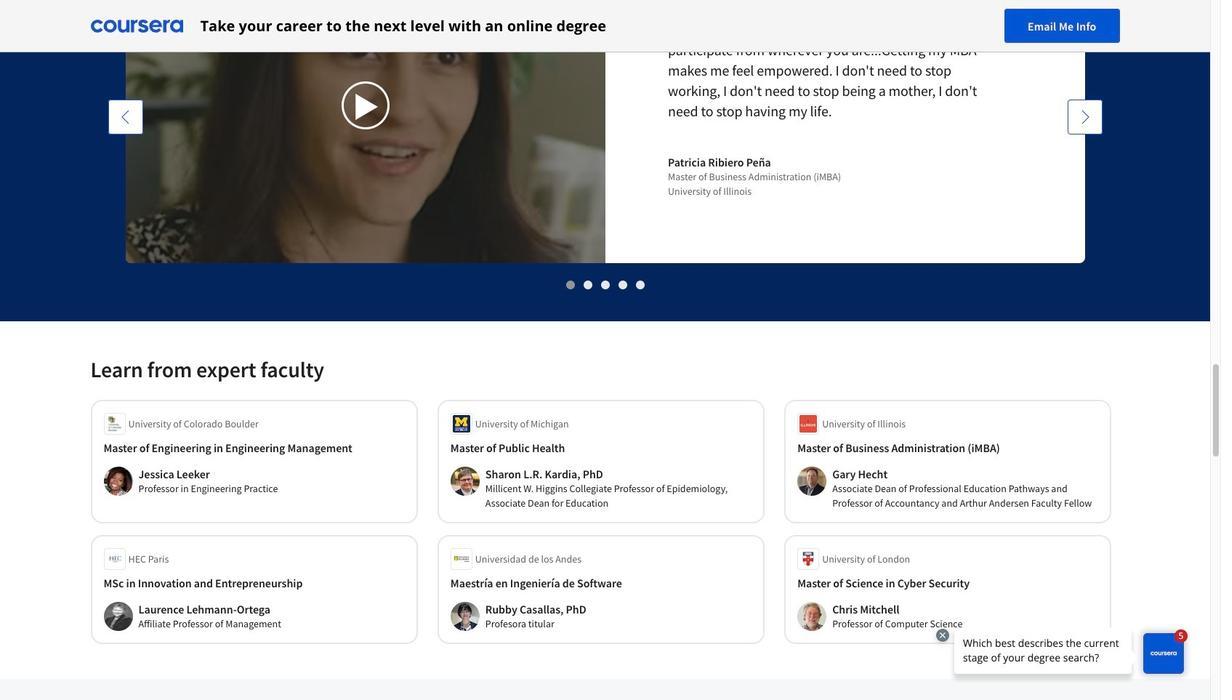 Task type: locate. For each thing, give the bounding box(es) containing it.
next image
[[1078, 110, 1092, 124]]

next testimonial element
[[1067, 100, 1102, 508]]



Task type: describe. For each thing, give the bounding box(es) containing it.
previous image
[[118, 110, 133, 124]]

slides element
[[91, 277, 1120, 292]]

coursera image
[[91, 14, 183, 37]]

previous testimonial element
[[108, 100, 143, 508]]



Task type: vqa. For each thing, say whether or not it's contained in the screenshot.
Coursera IMAGE
yes



